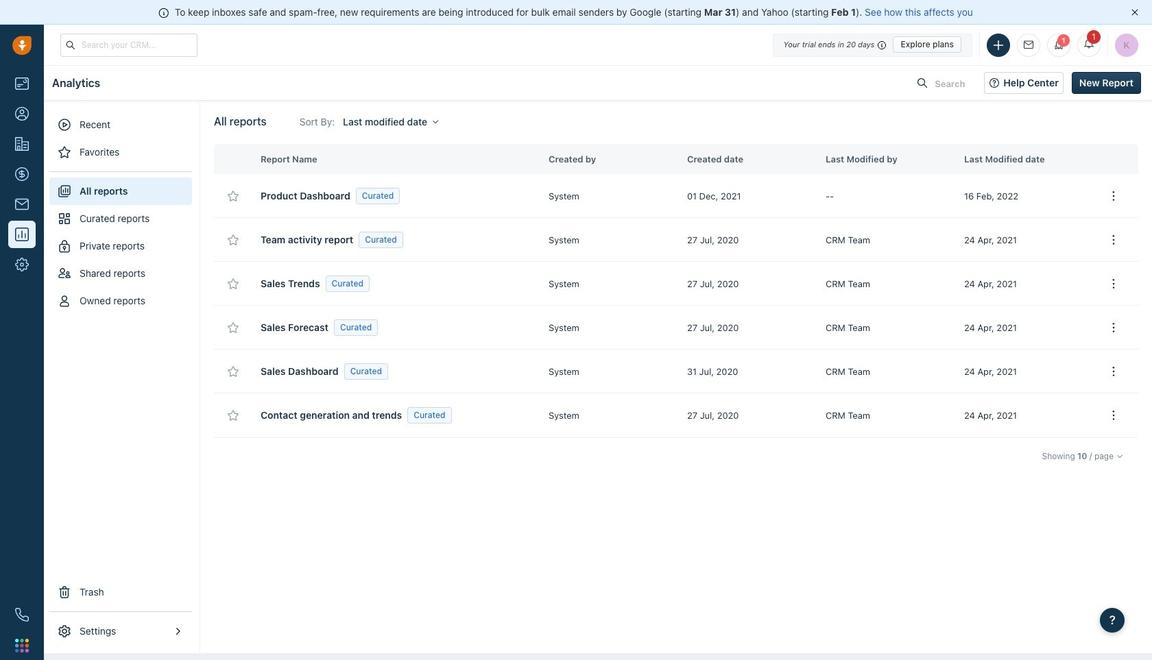 Task type: locate. For each thing, give the bounding box(es) containing it.
close image
[[1131, 9, 1138, 16]]

Search your CRM... text field
[[60, 33, 197, 57]]

send email image
[[1024, 41, 1033, 50]]

freshworks switcher image
[[15, 639, 29, 653]]

phone element
[[8, 601, 36, 629]]



Task type: vqa. For each thing, say whether or not it's contained in the screenshot.
Freshworks Switcher image
yes



Task type: describe. For each thing, give the bounding box(es) containing it.
phone image
[[15, 608, 29, 622]]



